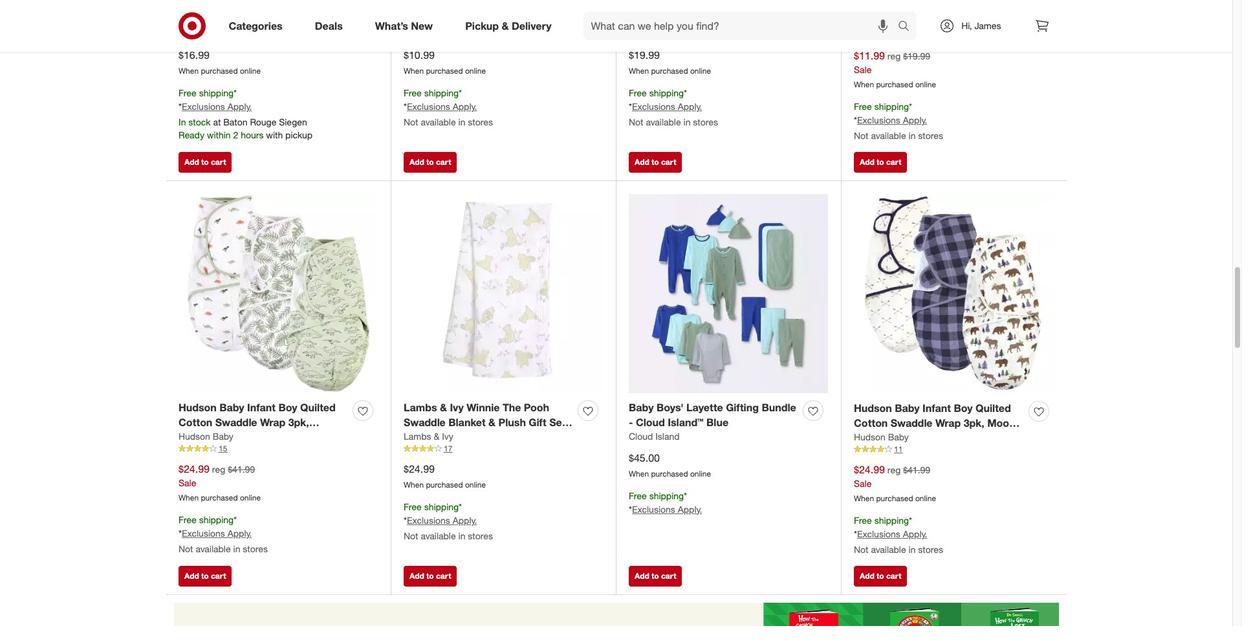 Task type: vqa. For each thing, say whether or not it's contained in the screenshot.
the leftmost $24.99 reg $41.99 Sale When purchased online
yes



Task type: locate. For each thing, give the bounding box(es) containing it.
when down $16.99
[[179, 66, 199, 76]]

0 horizontal spatial wrap
[[260, 416, 286, 429]]

0 vertical spatial treasure
[[882, 0, 924, 1]]

apply. for muslin swaddle blankets by the sea 3pk - cloud island™  blue
[[678, 101, 702, 112]]

in for little treasure baby boy cotton bib and sock set 5pk, santa, one size
[[909, 130, 916, 141]]

1 lambs from the top
[[404, 402, 437, 415]]

months right 15
[[246, 431, 283, 444]]

$19.99 down search button
[[904, 51, 931, 62]]

& right the 2pk
[[434, 431, 440, 442]]

stores for hudson baby infant boy quilted cotton swaddle wrap 3pk, dinosaur, 0-3 months
[[243, 544, 268, 555]]

the right by on the right of the page
[[770, 0, 789, 0]]

- inside the 'muslin swaddle blankets by the sea 3pk - cloud island™  blue'
[[671, 2, 676, 15]]

online down 105 'link'
[[691, 66, 711, 76]]

not
[[404, 116, 418, 127], [629, 116, 644, 127], [854, 130, 869, 141], [404, 531, 418, 542], [179, 544, 193, 555], [854, 544, 869, 555]]

island™ inside 'plush doll with yellow shorts - cloud island™'
[[211, 2, 246, 15]]

2 lambs from the top
[[404, 431, 431, 442]]

island™ inside baby boys' layette gifting bundle - cloud island™ blue
[[668, 416, 704, 429]]

0 vertical spatial with
[[231, 0, 252, 0]]

cotton up dinosaur,
[[179, 416, 212, 429]]

$19.99 inside $19.99 when purchased online
[[629, 49, 660, 62]]

0 horizontal spatial with
[[231, 0, 252, 0]]

boys'
[[657, 402, 684, 415]]

baby inside little treasure baby boy cotton bib and sock set 5pk, santa, one size
[[927, 0, 952, 1]]

reg down 11
[[888, 465, 901, 476]]

cotton up santa,
[[977, 0, 1011, 1]]

treasure inside little treasure baby boy cotton bib and sock set 5pk, santa, one size
[[882, 0, 924, 1]]

0 horizontal spatial the
[[503, 402, 521, 415]]

1 vertical spatial lambs
[[404, 431, 431, 442]]

infant up 15 link
[[247, 402, 276, 415]]

blue down by on the right of the page
[[749, 2, 771, 15]]

1 horizontal spatial $24.99 reg $41.99 sale when purchased online
[[854, 464, 937, 504]]

lambs
[[404, 402, 437, 415], [404, 431, 431, 442]]

baby boys' layette gifting bundle - cloud island™ blue link
[[629, 401, 798, 430]]

0 vertical spatial plush
[[179, 0, 206, 0]]

when down the 2pk
[[404, 480, 424, 490]]

lambs inside lambs & ivy link
[[404, 431, 431, 442]]

online down 11 link
[[916, 494, 937, 504]]

$24.99 down bear,
[[854, 464, 885, 477]]

1 horizontal spatial set
[[923, 3, 939, 16]]

1 horizontal spatial hudson baby
[[854, 432, 909, 443]]

$24.99 down the 2pk
[[404, 463, 435, 476]]

exclusions inside 'free shipping * * exclusions apply.'
[[632, 504, 676, 515]]

shipping for hudson baby infant boy quilted cotton swaddle wrap 3pk, dinosaur, 0-3 months
[[199, 515, 234, 526]]

the for by
[[770, 0, 789, 0]]

hudson baby infant boy quilted cotton swaddle wrap 3pk, dinosaur, 0-3 months image
[[179, 194, 378, 393], [179, 194, 378, 393]]

island down doll
[[205, 17, 229, 28]]

purchased down $16.99
[[201, 66, 238, 76]]

&
[[502, 19, 509, 32], [440, 402, 447, 415], [489, 416, 496, 429], [434, 431, 440, 442]]

1 vertical spatial set
[[550, 416, 566, 429]]

-
[[325, 0, 329, 0], [671, 2, 676, 15], [629, 416, 633, 429], [404, 431, 408, 444]]

infant inside hudson baby infant boy quilted cotton swaddle wrap 3pk, dinosaur, 0-3 months
[[247, 402, 276, 415]]

- left the 2pk
[[404, 431, 408, 444]]

reg for months
[[212, 464, 225, 475]]

purchased down the 105 in the top right of the page
[[651, 66, 688, 76]]

quilted up moose
[[976, 402, 1011, 415]]

island down boys'
[[656, 431, 680, 442]]

quilted for hudson baby infant boy quilted cotton swaddle wrap 3pk, moose bear, 0-3 months
[[976, 402, 1011, 415]]

island™
[[211, 2, 246, 15], [710, 2, 746, 15], [668, 416, 704, 429]]

- right shorts
[[325, 0, 329, 0]]

cotton inside the hudson baby infant boy quilted cotton swaddle wrap 3pk, moose bear, 0-3 months
[[854, 417, 888, 430]]

available for hudson baby infant boy quilted cotton swaddle wrap 3pk, moose bear, 0-3 months
[[871, 544, 907, 555]]

plush left the "gift"
[[499, 416, 526, 429]]

0 horizontal spatial infant
[[247, 402, 276, 415]]

free shipping * * exclusions apply. not available in stores for little treasure baby boy cotton bib and sock set 5pk, santa, one size
[[854, 101, 944, 141]]

ivy up blanket
[[450, 402, 464, 415]]

2 horizontal spatial cotton
[[977, 0, 1011, 1]]

0 horizontal spatial 3pk,
[[288, 416, 309, 429]]

& up "lambs & ivy"
[[440, 402, 447, 415]]

plush
[[179, 0, 206, 0], [499, 416, 526, 429]]

wrap inside hudson baby infant boy quilted cotton swaddle wrap 3pk, dinosaur, 0-3 months
[[260, 416, 286, 429]]

apply. for baby boys' layette gifting bundle - cloud island™ blue
[[678, 504, 702, 515]]

hudson baby link up 15
[[179, 430, 234, 443]]

exclusions apply. button
[[182, 100, 252, 113], [407, 100, 477, 113], [632, 100, 702, 113], [858, 114, 928, 127], [632, 503, 702, 516], [407, 514, 477, 527], [182, 527, 252, 540], [858, 528, 928, 541]]

0 vertical spatial blue
[[749, 2, 771, 15]]

free shipping * * exclusions apply. not available in stores for hudson baby infant boy quilted cotton swaddle wrap 3pk, dinosaur, 0-3 months
[[179, 515, 268, 555]]

$24.99 reg $41.99 sale when purchased online down 15
[[179, 463, 261, 503]]

17 link
[[404, 443, 603, 455]]

sale inside $11.99 reg $19.99 sale when purchased online
[[854, 64, 872, 75]]

infant
[[247, 402, 276, 415], [923, 402, 951, 415]]

0 horizontal spatial plush
[[179, 0, 206, 0]]

quilted
[[300, 402, 336, 415], [976, 402, 1011, 415]]

0 horizontal spatial 3
[[238, 431, 243, 444]]

0 horizontal spatial blue
[[707, 416, 729, 429]]

set
[[923, 3, 939, 16], [550, 416, 566, 429]]

search
[[893, 20, 924, 33]]

2 little from the top
[[854, 18, 874, 29]]

1 vertical spatial ivy
[[442, 431, 454, 442]]

lambs for lambs & ivy
[[404, 431, 431, 442]]

boy inside the hudson baby infant boy quilted cotton swaddle wrap 3pk, moose bear, 0-3 months
[[954, 402, 973, 415]]

sale down bear,
[[854, 478, 872, 489]]

1 horizontal spatial with
[[266, 129, 283, 140]]

0 horizontal spatial $24.99 reg $41.99 sale when purchased online
[[179, 463, 261, 503]]

online down the pickup
[[465, 66, 486, 76]]

& right the pickup
[[502, 19, 509, 32]]

hudson baby link for bear,
[[854, 431, 909, 444]]

months right bear,
[[901, 432, 938, 445]]

ivy inside lambs & ivy winnie the pooh swaddle blanket & plush gift set - 2pk
[[450, 402, 464, 415]]

swaddle for hudson baby infant boy quilted cotton swaddle wrap 3pk, dinosaur, 0-3 months
[[215, 416, 257, 429]]

infant up 11 link
[[923, 402, 951, 415]]

11
[[894, 445, 903, 454]]

bib
[[854, 3, 871, 16]]

0 vertical spatial little
[[854, 0, 879, 1]]

0 horizontal spatial hudson baby
[[179, 431, 234, 442]]

hudson baby link
[[179, 430, 234, 443], [854, 431, 909, 444]]

$24.99 reg $41.99 sale when purchased online for 0-
[[179, 463, 261, 503]]

swaddle for lambs & ivy winnie the pooh swaddle blanket & plush gift set - 2pk
[[404, 416, 446, 429]]

boy inside hudson baby infant boy quilted cotton swaddle wrap 3pk, dinosaur, 0-3 months
[[279, 402, 297, 415]]

swaddle inside the hudson baby infant boy quilted cotton swaddle wrap 3pk, moose bear, 0-3 months
[[891, 417, 933, 430]]

1 horizontal spatial 0-
[[882, 432, 892, 445]]

0 horizontal spatial hudson baby link
[[179, 430, 234, 443]]

$24.99 reg $41.99 sale when purchased online down 11
[[854, 464, 937, 504]]

1 horizontal spatial infant
[[923, 402, 951, 415]]

set right the "gift"
[[550, 416, 566, 429]]

2
[[233, 129, 238, 140]]

reg inside $11.99 reg $19.99 sale when purchased online
[[888, 51, 901, 62]]

pickup
[[285, 129, 313, 140]]

1 horizontal spatial 3pk,
[[964, 417, 985, 430]]

purchased down 11
[[877, 494, 914, 504]]

set left the '5pk,'
[[923, 3, 939, 16]]

1 horizontal spatial $24.99
[[404, 463, 435, 476]]

*
[[234, 87, 237, 98], [459, 87, 462, 98], [684, 87, 687, 98], [179, 101, 182, 112], [404, 101, 407, 112], [629, 101, 632, 112], [909, 101, 913, 112], [854, 115, 858, 126], [684, 490, 687, 501], [459, 502, 462, 513], [629, 504, 632, 515], [234, 515, 237, 526], [404, 515, 407, 526], [909, 515, 913, 526], [179, 528, 182, 539], [854, 529, 858, 540]]

shipping for baby boys' layette gifting bundle - cloud island™ blue
[[650, 490, 684, 501]]

plush inside 'plush doll with yellow shorts - cloud island™'
[[179, 0, 206, 0]]

the
[[770, 0, 789, 0], [503, 402, 521, 415]]

1 horizontal spatial quilted
[[976, 402, 1011, 415]]

3pk, inside hudson baby infant boy quilted cotton swaddle wrap 3pk, dinosaur, 0-3 months
[[288, 416, 309, 429]]

1 little from the top
[[854, 0, 879, 1]]

lambs up $24.99 when purchased online
[[404, 431, 431, 442]]

wrap up 11 link
[[936, 417, 961, 430]]

apply. for lambs & ivy winnie the pooh swaddle blanket & plush gift set - 2pk
[[453, 515, 477, 526]]

2 horizontal spatial $24.99
[[854, 464, 885, 477]]

lambs & ivy winnie the pooh swaddle blanket & plush gift set - 2pk image
[[404, 194, 603, 393], [404, 194, 603, 393]]

cotton up bear,
[[854, 417, 888, 430]]

boy up the '5pk,'
[[955, 0, 974, 1]]

online up 'free shipping * * exclusions apply.'
[[691, 469, 711, 479]]

online
[[240, 66, 261, 76], [465, 66, 486, 76], [691, 66, 711, 76], [916, 80, 937, 90], [691, 469, 711, 479], [465, 480, 486, 490], [240, 493, 261, 503], [916, 494, 937, 504]]

shipping for hudson baby infant boy quilted cotton swaddle wrap 3pk, moose bear, 0-3 months
[[875, 515, 909, 526]]

0 vertical spatial set
[[923, 3, 939, 16]]

& for lambs & ivy
[[434, 431, 440, 442]]

cloud island down '3pk' on the right top
[[629, 17, 680, 28]]

0 horizontal spatial months
[[246, 431, 283, 444]]

wrap inside the hudson baby infant boy quilted cotton swaddle wrap 3pk, moose bear, 0-3 months
[[936, 417, 961, 430]]

$41.99 down 11 link
[[904, 465, 931, 476]]

0 vertical spatial ivy
[[450, 402, 464, 415]]

stores
[[468, 116, 493, 127], [693, 116, 718, 127], [919, 130, 944, 141], [468, 531, 493, 542], [243, 544, 268, 555], [919, 544, 944, 555]]

hudson baby infant boy quilted cotton swaddle wrap 3pk, moose bear, 0-3 months image
[[854, 194, 1054, 394], [854, 194, 1054, 394]]

hudson baby for 0-
[[179, 431, 234, 442]]

2 horizontal spatial island™
[[710, 2, 746, 15]]

when down sea
[[629, 66, 649, 76]]

add
[[184, 158, 199, 167], [410, 158, 424, 167], [635, 158, 650, 167], [860, 158, 875, 167], [184, 572, 199, 581], [410, 572, 424, 581], [635, 572, 650, 581], [860, 572, 875, 581]]

online up free shipping * * exclusions apply. in stock at  baton rouge siegen ready within 2 hours with pickup
[[240, 66, 261, 76]]

when inside $24.99 when purchased online
[[404, 480, 424, 490]]

1 horizontal spatial island™
[[668, 416, 704, 429]]

$41.99
[[228, 464, 255, 475], [904, 465, 931, 476]]

swaddle up 11
[[891, 417, 933, 430]]

free shipping * * exclusions apply. not available in stores for hudson baby infant boy quilted cotton swaddle wrap 3pk, moose bear, 0-3 months
[[854, 515, 944, 555]]

purchased down $11.99
[[877, 80, 914, 90]]

1 horizontal spatial the
[[770, 0, 789, 0]]

plush left doll
[[179, 0, 206, 0]]

swaddle up '3pk' on the right top
[[665, 0, 706, 0]]

1 horizontal spatial plush
[[499, 416, 526, 429]]

$41.99 down 15 link
[[228, 464, 255, 475]]

3 inside the hudson baby infant boy quilted cotton swaddle wrap 3pk, moose bear, 0-3 months
[[892, 432, 898, 445]]

plush inside lambs & ivy winnie the pooh swaddle blanket & plush gift set - 2pk
[[499, 416, 526, 429]]

apply. for hudson baby infant boy quilted cotton swaddle wrap 3pk, dinosaur, 0-3 months
[[228, 528, 252, 539]]

exclusions for hudson baby infant boy quilted cotton swaddle wrap 3pk, moose bear, 0-3 months
[[858, 529, 901, 540]]

island™ down blankets
[[710, 2, 746, 15]]

months inside hudson baby infant boy quilted cotton swaddle wrap 3pk, dinosaur, 0-3 months
[[246, 431, 283, 444]]

0 vertical spatial lambs
[[404, 402, 437, 415]]

island™ down boys'
[[668, 416, 704, 429]]

1 vertical spatial blue
[[707, 416, 729, 429]]

infant inside the hudson baby infant boy quilted cotton swaddle wrap 3pk, moose bear, 0-3 months
[[923, 402, 951, 415]]

hudson baby for bear,
[[854, 432, 909, 443]]

online inside $19.99 when purchased online
[[691, 66, 711, 76]]

when down $45.00
[[629, 469, 649, 479]]

purchased
[[201, 66, 238, 76], [426, 66, 463, 76], [651, 66, 688, 76], [877, 80, 914, 90], [651, 469, 688, 479], [426, 480, 463, 490], [201, 493, 238, 503], [877, 494, 914, 504]]

$19.99 down sea
[[629, 49, 660, 62]]

free inside free shipping * * exclusions apply. in stock at  baton rouge siegen ready within 2 hours with pickup
[[179, 87, 197, 98]]

boy for dinosaur,
[[279, 402, 297, 415]]

swaddle inside the 'muslin swaddle blankets by the sea 3pk - cloud island™  blue'
[[665, 0, 706, 0]]

cloud island link down doll
[[179, 16, 229, 29]]

cotton inside little treasure baby boy cotton bib and sock set 5pk, santa, one size
[[977, 0, 1011, 1]]

2pk
[[411, 431, 429, 444]]

1 horizontal spatial blue
[[749, 2, 771, 15]]

boy inside little treasure baby boy cotton bib and sock set 5pk, santa, one size
[[955, 0, 974, 1]]

available
[[421, 116, 456, 127], [646, 116, 681, 127], [871, 130, 907, 141], [421, 531, 456, 542], [196, 544, 231, 555], [871, 544, 907, 555]]

sale
[[854, 64, 872, 75], [179, 478, 196, 489], [854, 478, 872, 489]]

free shipping * * exclusions apply. not available in stores
[[404, 87, 493, 127], [629, 87, 718, 127], [854, 101, 944, 141], [404, 502, 493, 542], [179, 515, 268, 555], [854, 515, 944, 555]]

cloud island link up $10.99
[[404, 16, 455, 29]]

cloud island up $10.99
[[404, 17, 455, 28]]

$19.99 inside $11.99 reg $19.99 sale when purchased online
[[904, 51, 931, 62]]

shipping inside 'free shipping * * exclusions apply.'
[[650, 490, 684, 501]]

little down bib
[[854, 18, 874, 29]]

island™ inside the 'muslin swaddle blankets by the sea 3pk - cloud island™  blue'
[[710, 2, 746, 15]]

cloud island up $45.00
[[629, 431, 680, 442]]

1 horizontal spatial 3
[[892, 432, 898, 445]]

1 vertical spatial little
[[854, 18, 874, 29]]

quilted for hudson baby infant boy quilted cotton swaddle wrap 3pk, dinosaur, 0-3 months
[[300, 402, 336, 415]]

deals link
[[304, 12, 359, 40]]

ivy up 17
[[442, 431, 454, 442]]

boy
[[955, 0, 974, 1], [279, 402, 297, 415], [954, 402, 973, 415]]

in
[[179, 116, 186, 127]]

quilted inside the hudson baby infant boy quilted cotton swaddle wrap 3pk, moose bear, 0-3 months
[[976, 402, 1011, 415]]

sale for hudson baby infant boy quilted cotton swaddle wrap 3pk, moose bear, 0-3 months
[[854, 478, 872, 489]]

to
[[201, 158, 209, 167], [427, 158, 434, 167], [652, 158, 659, 167], [877, 158, 885, 167], [201, 572, 209, 581], [427, 572, 434, 581], [652, 572, 659, 581], [877, 572, 885, 581]]

1 vertical spatial plush
[[499, 416, 526, 429]]

lambs up the 2pk
[[404, 402, 437, 415]]

cotton inside hudson baby infant boy quilted cotton swaddle wrap 3pk, dinosaur, 0-3 months
[[179, 416, 212, 429]]

exclusions apply. button for plush doll with yellow shorts - cloud island™
[[182, 100, 252, 113]]

1 horizontal spatial wrap
[[936, 417, 961, 430]]

swaddle for hudson baby infant boy quilted cotton swaddle wrap 3pk, moose bear, 0-3 months
[[891, 417, 933, 430]]

the inside lambs & ivy winnie the pooh swaddle blanket & plush gift set - 2pk
[[503, 402, 521, 415]]

$41.99 for 3
[[904, 465, 931, 476]]

treasure for little treasure
[[877, 18, 911, 29]]

0 vertical spatial the
[[770, 0, 789, 0]]

island left the pickup
[[431, 17, 455, 28]]

blue
[[749, 2, 771, 15], [707, 416, 729, 429]]

hudson baby link up 11
[[854, 431, 909, 444]]

advertisement region
[[166, 603, 1067, 627]]

exclusions for plush doll with yellow shorts - cloud island™
[[182, 101, 225, 112]]

swaddle inside hudson baby infant boy quilted cotton swaddle wrap 3pk, dinosaur, 0-3 months
[[215, 416, 257, 429]]

cloud island link down '3pk' on the right top
[[629, 16, 680, 29]]

with down "rouge"
[[266, 129, 283, 140]]

swaddle inside lambs & ivy winnie the pooh swaddle blanket & plush gift set - 2pk
[[404, 416, 446, 429]]

free for hudson baby infant boy quilted cotton swaddle wrap 3pk, dinosaur, 0-3 months
[[179, 515, 197, 526]]

0 horizontal spatial quilted
[[300, 402, 336, 415]]

apply. inside free shipping * * exclusions apply. in stock at  baton rouge siegen ready within 2 hours with pickup
[[228, 101, 252, 112]]

- right '3pk' on the right top
[[671, 2, 676, 15]]

free shipping * * exclusions apply.
[[629, 490, 702, 515]]

exclusions for little treasure baby boy cotton bib and sock set 5pk, santa, one size
[[858, 115, 901, 126]]

ivy for lambs & ivy winnie the pooh swaddle blanket & plush gift set - 2pk
[[450, 402, 464, 415]]

available for lambs & ivy winnie the pooh swaddle blanket & plush gift set - 2pk
[[421, 531, 456, 542]]

cloud island link for $16.99
[[179, 16, 229, 29]]

boy up 11 link
[[954, 402, 973, 415]]

the left pooh
[[503, 402, 521, 415]]

shipping for plush doll with yellow shorts - cloud island™
[[199, 87, 234, 98]]

blue inside baby boys' layette gifting bundle - cloud island™ blue
[[707, 416, 729, 429]]

treasure
[[882, 0, 924, 1], [877, 18, 911, 29]]

0 horizontal spatial cotton
[[179, 416, 212, 429]]

purchased down $10.99
[[426, 66, 463, 76]]

swaddle up 15
[[215, 416, 257, 429]]

lambs & ivy winnie the pooh swaddle blanket & plush gift set - 2pk link
[[404, 401, 573, 444]]

1 horizontal spatial cotton
[[854, 417, 888, 430]]

hudson baby link for 0-
[[179, 430, 234, 443]]

$24.99 reg $41.99 sale when purchased online
[[179, 463, 261, 503], [854, 464, 937, 504]]

online down 17 link
[[465, 480, 486, 490]]

$24.99 for hudson baby infant boy quilted cotton swaddle wrap 3pk, dinosaur, 0-3 months
[[179, 463, 210, 476]]

sale for little treasure baby boy cotton bib and sock set 5pk, santa, one size
[[854, 64, 872, 75]]

0 horizontal spatial 0-
[[228, 431, 238, 444]]

$24.99 reg $41.99 sale when purchased online for bear,
[[854, 464, 937, 504]]

not for hudson baby infant boy quilted cotton swaddle wrap 3pk, moose bear, 0-3 months
[[854, 544, 869, 555]]

purchased down 17
[[426, 480, 463, 490]]

little for little treasure baby boy cotton bib and sock set 5pk, santa, one size
[[854, 0, 879, 1]]

cloud island down doll
[[179, 17, 229, 28]]

hudson baby up 11
[[854, 432, 909, 443]]

little treasure baby boy cotton bib and sock set 5pk, santa, one size
[[854, 0, 1020, 31]]

1 vertical spatial treasure
[[877, 18, 911, 29]]

cart
[[211, 158, 226, 167], [436, 158, 451, 167], [661, 158, 677, 167], [887, 158, 902, 167], [211, 572, 226, 581], [436, 572, 451, 581], [661, 572, 677, 581], [887, 572, 902, 581]]

0 horizontal spatial island™
[[211, 2, 246, 15]]

cloud
[[179, 2, 208, 15], [678, 2, 708, 15], [179, 17, 203, 28], [404, 17, 428, 28], [629, 17, 653, 28], [636, 416, 665, 429], [629, 431, 653, 442]]

shipping for lambs & ivy winnie the pooh swaddle blanket & plush gift set - 2pk
[[424, 502, 459, 513]]

3pk, up 15 link
[[288, 416, 309, 429]]

3 right bear,
[[892, 432, 898, 445]]

available for muslin swaddle blankets by the sea 3pk - cloud island™  blue
[[646, 116, 681, 127]]

cloud island link for $19.99
[[629, 16, 680, 29]]

hudson inside the hudson baby infant boy quilted cotton swaddle wrap 3pk, moose bear, 0-3 months
[[854, 402, 892, 415]]

little up bib
[[854, 0, 879, 1]]

hudson baby up 15
[[179, 431, 234, 442]]

set inside little treasure baby boy cotton bib and sock set 5pk, santa, one size
[[923, 3, 939, 16]]

muslin swaddle blankets by the sea 3pk - cloud island™  blue link
[[629, 0, 798, 16]]

when down dinosaur,
[[179, 493, 199, 503]]

0- right 15
[[228, 431, 238, 444]]

with inside 'plush doll with yellow shorts - cloud island™'
[[231, 0, 252, 0]]

not for lambs & ivy winnie the pooh swaddle blanket & plush gift set - 2pk
[[404, 531, 418, 542]]

lambs inside lambs & ivy winnie the pooh swaddle blanket & plush gift set - 2pk
[[404, 402, 437, 415]]

not for little treasure baby boy cotton bib and sock set 5pk, santa, one size
[[854, 130, 869, 141]]

reg down 6 at the right top of the page
[[888, 51, 901, 62]]

1 horizontal spatial $19.99
[[904, 51, 931, 62]]

online down the 6 link
[[916, 80, 937, 90]]

free inside 'free shipping * * exclusions apply.'
[[629, 490, 647, 501]]

1 horizontal spatial months
[[901, 432, 938, 445]]

in for lambs & ivy winnie the pooh swaddle blanket & plush gift set - 2pk
[[459, 531, 466, 542]]

when inside $10.99 when purchased online
[[404, 66, 424, 76]]

apply. inside 'free shipping * * exclusions apply.'
[[678, 504, 702, 515]]

$24.99 for hudson baby infant boy quilted cotton swaddle wrap 3pk, moose bear, 0-3 months
[[854, 464, 885, 477]]

& for lambs & ivy winnie the pooh swaddle blanket & plush gift set - 2pk
[[440, 402, 447, 415]]

0 horizontal spatial $24.99
[[179, 463, 210, 476]]

exclusions for lambs & ivy winnie the pooh swaddle blanket & plush gift set - 2pk
[[407, 515, 450, 526]]

with right doll
[[231, 0, 252, 0]]

cloud island
[[179, 17, 229, 28], [404, 17, 455, 28], [629, 17, 680, 28], [629, 431, 680, 442]]

island™ down doll
[[211, 2, 246, 15]]

ivy
[[450, 402, 464, 415], [442, 431, 454, 442]]

add to cart button
[[179, 152, 232, 173], [404, 152, 457, 173], [629, 152, 682, 173], [854, 152, 908, 173], [179, 566, 232, 587], [404, 566, 457, 587], [629, 566, 682, 587], [854, 566, 908, 587]]

3pk, for hudson baby infant boy quilted cotton swaddle wrap 3pk, moose bear, 0-3 months
[[964, 417, 985, 430]]

quilted inside hudson baby infant boy quilted cotton swaddle wrap 3pk, dinosaur, 0-3 months
[[300, 402, 336, 415]]

cloud island link for $45.00
[[629, 430, 680, 443]]

purchased inside $10.99 when purchased online
[[426, 66, 463, 76]]

3pk, inside the hudson baby infant boy quilted cotton swaddle wrap 3pk, moose bear, 0-3 months
[[964, 417, 985, 430]]

treasure up sock
[[882, 0, 924, 1]]

in for hudson baby infant boy quilted cotton swaddle wrap 3pk, moose bear, 0-3 months
[[909, 544, 916, 555]]

baby boys' layette gifting bundle - cloud island™ blue image
[[629, 194, 828, 393], [629, 194, 828, 393]]

1 vertical spatial the
[[503, 402, 521, 415]]

when down $11.99
[[854, 80, 875, 90]]

reg down 15
[[212, 464, 225, 475]]

0- left 11
[[882, 432, 892, 445]]

hudson inside hudson baby infant boy quilted cotton swaddle wrap 3pk, dinosaur, 0-3 months
[[179, 402, 217, 415]]

1 horizontal spatial $41.99
[[904, 465, 931, 476]]

what's
[[375, 19, 408, 32]]

0 horizontal spatial set
[[550, 416, 566, 429]]

when down $10.99
[[404, 66, 424, 76]]

within
[[207, 129, 231, 140]]

exclusions apply. button for little treasure baby boy cotton bib and sock set 5pk, santa, one size
[[858, 114, 928, 127]]

15 link
[[179, 443, 378, 455]]

lambs & ivy winnie the pooh swaddle blanket & plush gift set - 2pk
[[404, 402, 566, 444]]

$24.99 down dinosaur,
[[179, 463, 210, 476]]

1 vertical spatial with
[[266, 129, 283, 140]]

$45.00 when purchased online
[[629, 452, 711, 479]]

purchased inside $11.99 reg $19.99 sale when purchased online
[[877, 80, 914, 90]]

winnie
[[467, 402, 500, 415]]

free
[[179, 87, 197, 98], [404, 87, 422, 98], [629, 87, 647, 98], [854, 101, 872, 112], [629, 490, 647, 501], [404, 502, 422, 513], [179, 515, 197, 526], [854, 515, 872, 526]]

1 horizontal spatial hudson baby link
[[854, 431, 909, 444]]

cloud island link up $45.00
[[629, 430, 680, 443]]

stores for lambs & ivy winnie the pooh swaddle blanket & plush gift set - 2pk
[[468, 531, 493, 542]]

0 horizontal spatial $19.99
[[629, 49, 660, 62]]

apply.
[[228, 101, 252, 112], [453, 101, 477, 112], [678, 101, 702, 112], [903, 115, 928, 126], [678, 504, 702, 515], [453, 515, 477, 526], [228, 528, 252, 539], [903, 529, 928, 540]]

0 horizontal spatial $41.99
[[228, 464, 255, 475]]

105
[[669, 30, 682, 40]]

baby boys' layette gifting bundle - cloud island™ blue
[[629, 402, 796, 429]]

little inside little treasure baby boy cotton bib and sock set 5pk, santa, one size
[[854, 0, 879, 1]]

reg
[[888, 51, 901, 62], [212, 464, 225, 475], [888, 465, 901, 476]]

online inside $45.00 when purchased online
[[691, 469, 711, 479]]

the inside the 'muslin swaddle blankets by the sea 3pk - cloud island™  blue'
[[770, 0, 789, 0]]

add to cart
[[184, 158, 226, 167], [410, 158, 451, 167], [635, 158, 677, 167], [860, 158, 902, 167], [184, 572, 226, 581], [410, 572, 451, 581], [635, 572, 677, 581], [860, 572, 902, 581]]

shipping inside free shipping * * exclusions apply. in stock at  baton rouge siegen ready within 2 hours with pickup
[[199, 87, 234, 98]]

sale down dinosaur,
[[179, 478, 196, 489]]

hudson baby infant boy quilted cotton swaddle wrap 3pk, dinosaur, 0-3 months
[[179, 402, 336, 444]]

free for lambs & ivy winnie the pooh swaddle blanket & plush gift set - 2pk
[[404, 502, 422, 513]]

3pk, left moose
[[964, 417, 985, 430]]

treasure for little treasure baby boy cotton bib and sock set 5pk, santa, one size
[[882, 0, 924, 1]]

exclusions apply. button for hudson baby infant boy quilted cotton swaddle wrap 3pk, dinosaur, 0-3 months
[[182, 527, 252, 540]]

island™ for with
[[211, 2, 246, 15]]

apply. for plush doll with yellow shorts - cloud island™
[[228, 101, 252, 112]]

exclusions
[[182, 101, 225, 112], [407, 101, 450, 112], [632, 101, 676, 112], [858, 115, 901, 126], [632, 504, 676, 515], [407, 515, 450, 526], [182, 528, 225, 539], [858, 529, 901, 540]]

boy up 15 link
[[279, 402, 297, 415]]

hudson baby
[[179, 431, 234, 442], [854, 432, 909, 443]]

exclusions inside free shipping * * exclusions apply. in stock at  baton rouge siegen ready within 2 hours with pickup
[[182, 101, 225, 112]]

15
[[219, 444, 227, 454]]

3 right 15
[[238, 431, 243, 444]]

quilted up 15 link
[[300, 402, 336, 415]]

blue down layette
[[707, 416, 729, 429]]

free shipping * * exclusions apply. not available in stores for muslin swaddle blankets by the sea 3pk - cloud island™  blue
[[629, 87, 718, 127]]

with inside free shipping * * exclusions apply. in stock at  baton rouge siegen ready within 2 hours with pickup
[[266, 129, 283, 140]]



Task type: describe. For each thing, give the bounding box(es) containing it.
free for little treasure baby boy cotton bib and sock set 5pk, santa, one size
[[854, 101, 872, 112]]

when inside $11.99 reg $19.99 sale when purchased online
[[854, 80, 875, 90]]

exclusions for hudson baby infant boy quilted cotton swaddle wrap 3pk, dinosaur, 0-3 months
[[182, 528, 225, 539]]

available for hudson baby infant boy quilted cotton swaddle wrap 3pk, dinosaur, 0-3 months
[[196, 544, 231, 555]]

$41.99 for months
[[228, 464, 255, 475]]

set inside lambs & ivy winnie the pooh swaddle blanket & plush gift set - 2pk
[[550, 416, 566, 429]]

pickup & delivery
[[465, 19, 552, 32]]

3 inside hudson baby infant boy quilted cotton swaddle wrap 3pk, dinosaur, 0-3 months
[[238, 431, 243, 444]]

exclusions for baby boys' layette gifting bundle - cloud island™ blue
[[632, 504, 676, 515]]

$10.99 when purchased online
[[404, 49, 486, 76]]

and
[[874, 3, 892, 16]]

shipping for muslin swaddle blankets by the sea 3pk - cloud island™  blue
[[650, 87, 684, 98]]

muslin
[[629, 0, 662, 0]]

& down winnie
[[489, 416, 496, 429]]

baby inside baby boys' layette gifting bundle - cloud island™ blue
[[629, 402, 654, 415]]

not for hudson baby infant boy quilted cotton swaddle wrap 3pk, dinosaur, 0-3 months
[[179, 544, 193, 555]]

$10.99
[[404, 49, 435, 62]]

cloud island for $45.00
[[629, 431, 680, 442]]

stores for hudson baby infant boy quilted cotton swaddle wrap 3pk, moose bear, 0-3 months
[[919, 544, 944, 555]]

blue inside the 'muslin swaddle blankets by the sea 3pk - cloud island™  blue'
[[749, 2, 771, 15]]

ivy for lambs & ivy
[[442, 431, 454, 442]]

0- inside hudson baby infant boy quilted cotton swaddle wrap 3pk, dinosaur, 0-3 months
[[228, 431, 238, 444]]

shorts
[[289, 0, 322, 0]]

little treasure link
[[854, 17, 911, 30]]

hours
[[241, 129, 264, 140]]

muslin swaddle blankets by the sea 3pk - cloud island™  blue
[[629, 0, 789, 15]]

gift
[[529, 416, 547, 429]]

one
[[1000, 3, 1020, 16]]

categories link
[[218, 12, 299, 40]]

boy for 5pk,
[[955, 0, 974, 1]]

apply. for little treasure baby boy cotton bib and sock set 5pk, santa, one size
[[903, 115, 928, 126]]

blankets
[[709, 0, 752, 0]]

bundle
[[762, 402, 796, 415]]

months inside the hudson baby infant boy quilted cotton swaddle wrap 3pk, moose bear, 0-3 months
[[901, 432, 938, 445]]

in for muslin swaddle blankets by the sea 3pk - cloud island™  blue
[[684, 116, 691, 127]]

free shipping * * exclusions apply. in stock at  baton rouge siegen ready within 2 hours with pickup
[[179, 87, 313, 140]]

cotton for hudson baby infant boy quilted cotton swaddle wrap 3pk, dinosaur, 0-3 months
[[179, 416, 212, 429]]

11 link
[[854, 444, 1054, 455]]

6 link
[[854, 30, 1054, 41]]

pickup & delivery link
[[454, 12, 568, 40]]

$11.99 reg $19.99 sale when purchased online
[[854, 49, 937, 90]]

doll
[[209, 0, 228, 0]]

search button
[[893, 12, 924, 43]]

stock
[[189, 116, 211, 127]]

online inside $10.99 when purchased online
[[465, 66, 486, 76]]

3pk
[[651, 2, 668, 15]]

lambs & ivy link
[[404, 430, 454, 443]]

$11.99
[[854, 49, 885, 62]]

17
[[444, 444, 453, 454]]

ready
[[179, 129, 204, 140]]

shipping for little treasure baby boy cotton bib and sock set 5pk, santa, one size
[[875, 101, 909, 112]]

dinosaur,
[[179, 431, 225, 444]]

online inside $11.99 reg $19.99 sale when purchased online
[[916, 80, 937, 90]]

new
[[411, 19, 433, 32]]

6
[[894, 31, 899, 40]]

- inside lambs & ivy winnie the pooh swaddle blanket & plush gift set - 2pk
[[404, 431, 408, 444]]

exclusions apply. button for hudson baby infant boy quilted cotton swaddle wrap 3pk, moose bear, 0-3 months
[[858, 528, 928, 541]]

purchased down 15
[[201, 493, 238, 503]]

0- inside the hudson baby infant boy quilted cotton swaddle wrap 3pk, moose bear, 0-3 months
[[882, 432, 892, 445]]

cloud inside the 'muslin swaddle blankets by the sea 3pk - cloud island™  blue'
[[678, 2, 708, 15]]

santa,
[[965, 3, 997, 16]]

cloud island for $10.99
[[404, 17, 455, 28]]

at
[[213, 116, 221, 127]]

online inside $16.99 when purchased online
[[240, 66, 261, 76]]

island for $19.99
[[656, 17, 680, 28]]

baton
[[223, 116, 248, 127]]

baby inside the hudson baby infant boy quilted cotton swaddle wrap 3pk, moose bear, 0-3 months
[[895, 402, 920, 415]]

little treasure
[[854, 18, 911, 29]]

deals
[[315, 19, 343, 32]]

pooh
[[524, 402, 550, 415]]

- inside baby boys' layette gifting bundle - cloud island™ blue
[[629, 416, 633, 429]]

yellow
[[255, 0, 286, 0]]

purchased inside $24.99 when purchased online
[[426, 480, 463, 490]]

gifting
[[726, 402, 759, 415]]

blanket
[[449, 416, 486, 429]]

boy for moose
[[954, 402, 973, 415]]

What can we help you find? suggestions appear below search field
[[584, 12, 902, 40]]

sea
[[629, 2, 648, 15]]

cloud inside baby boys' layette gifting bundle - cloud island™ blue
[[636, 416, 665, 429]]

& for pickup & delivery
[[502, 19, 509, 32]]

delivery
[[512, 19, 552, 32]]

lambs for lambs & ivy winnie the pooh swaddle blanket & plush gift set - 2pk
[[404, 402, 437, 415]]

in for hudson baby infant boy quilted cotton swaddle wrap 3pk, dinosaur, 0-3 months
[[233, 544, 240, 555]]

siegen
[[279, 116, 307, 127]]

little treasure baby boy cotton bib and sock set 5pk, santa, one size link
[[854, 0, 1024, 31]]

infant for 3
[[923, 402, 951, 415]]

apply. for hudson baby infant boy quilted cotton swaddle wrap 3pk, moose bear, 0-3 months
[[903, 529, 928, 540]]

pickup
[[465, 19, 499, 32]]

$45.00
[[629, 452, 660, 465]]

reg for 3
[[888, 465, 901, 476]]

hudson baby infant boy quilted cotton swaddle wrap 3pk, moose bear, 0-3 months
[[854, 402, 1021, 445]]

free for plush doll with yellow shorts - cloud island™
[[179, 87, 197, 98]]

little for little treasure
[[854, 18, 874, 29]]

online inside $24.99 when purchased online
[[465, 480, 486, 490]]

island for $45.00
[[656, 431, 680, 442]]

layette
[[687, 402, 723, 415]]

exclusions for muslin swaddle blankets by the sea 3pk - cloud island™  blue
[[632, 101, 676, 112]]

$19.99 when purchased online
[[629, 49, 711, 76]]

3pk, for hudson baby infant boy quilted cotton swaddle wrap 3pk, dinosaur, 0-3 months
[[288, 416, 309, 429]]

moose
[[988, 417, 1021, 430]]

cloud island link for $10.99
[[404, 16, 455, 29]]

stores for muslin swaddle blankets by the sea 3pk - cloud island™  blue
[[693, 116, 718, 127]]

available for little treasure baby boy cotton bib and sock set 5pk, santa, one size
[[871, 130, 907, 141]]

cloud island for $16.99
[[179, 17, 229, 28]]

cloud island for $19.99
[[629, 17, 680, 28]]

what's new
[[375, 19, 433, 32]]

hudson baby infant boy quilted cotton swaddle wrap 3pk, dinosaur, 0-3 months link
[[179, 401, 348, 444]]

hi, james
[[962, 20, 1002, 31]]

exclusions apply. button for lambs & ivy winnie the pooh swaddle blanket & plush gift set - 2pk
[[407, 514, 477, 527]]

rouge
[[250, 116, 277, 127]]

- inside 'plush doll with yellow shorts - cloud island™'
[[325, 0, 329, 0]]

105 link
[[629, 29, 828, 41]]

wrap for months
[[260, 416, 286, 429]]

when down bear,
[[854, 494, 875, 504]]

purchased inside $16.99 when purchased online
[[201, 66, 238, 76]]

hi,
[[962, 20, 972, 31]]

hudson baby infant boy quilted cotton swaddle wrap 3pk, moose bear, 0-3 months link
[[854, 402, 1024, 445]]

island for $10.99
[[431, 17, 455, 28]]

by
[[755, 0, 768, 0]]

free for baby boys' layette gifting bundle - cloud island™ blue
[[629, 490, 647, 501]]

not for muslin swaddle blankets by the sea 3pk - cloud island™  blue
[[629, 116, 644, 127]]

what's new link
[[364, 12, 449, 40]]

cloud inside 'plush doll with yellow shorts - cloud island™'
[[179, 2, 208, 15]]

$16.99
[[179, 49, 210, 62]]

online down 15 link
[[240, 493, 261, 503]]

purchased inside $19.99 when purchased online
[[651, 66, 688, 76]]

lambs & ivy
[[404, 431, 454, 442]]

island™ for layette
[[668, 416, 704, 429]]

wrap for 3
[[936, 417, 961, 430]]

5pk,
[[942, 3, 963, 16]]

$16.99 when purchased online
[[179, 49, 261, 76]]

purchased inside $45.00 when purchased online
[[651, 469, 688, 479]]

size
[[854, 18, 875, 31]]

when inside $19.99 when purchased online
[[629, 66, 649, 76]]

the for winnie
[[503, 402, 521, 415]]

$24.99 inside $24.99 when purchased online
[[404, 463, 435, 476]]

plush doll with yellow shorts - cloud island™ link
[[179, 0, 348, 16]]

plush doll with yellow shorts - cloud island™
[[179, 0, 329, 15]]

when inside $45.00 when purchased online
[[629, 469, 649, 479]]

exclusions apply. button for muslin swaddle blankets by the sea 3pk - cloud island™  blue
[[632, 100, 702, 113]]

baby inside hudson baby infant boy quilted cotton swaddle wrap 3pk, dinosaur, 0-3 months
[[220, 402, 244, 415]]

james
[[975, 20, 1002, 31]]

free for muslin swaddle blankets by the sea 3pk - cloud island™  blue
[[629, 87, 647, 98]]

island for $16.99
[[205, 17, 229, 28]]

categories
[[229, 19, 283, 32]]

reg for size
[[888, 51, 901, 62]]

stores for little treasure baby boy cotton bib and sock set 5pk, santa, one size
[[919, 130, 944, 141]]

sale for hudson baby infant boy quilted cotton swaddle wrap 3pk, dinosaur, 0-3 months
[[179, 478, 196, 489]]

free shipping * * exclusions apply. not available in stores for lambs & ivy winnie the pooh swaddle blanket & plush gift set - 2pk
[[404, 502, 493, 542]]

when inside $16.99 when purchased online
[[179, 66, 199, 76]]

bear,
[[854, 432, 879, 445]]

sock
[[895, 3, 920, 16]]

$24.99 when purchased online
[[404, 463, 486, 490]]



